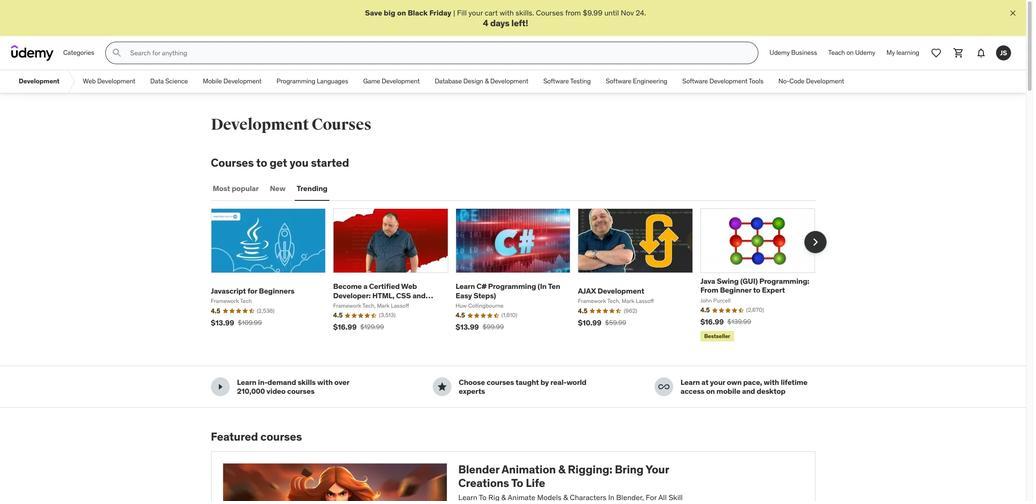 Task type: vqa. For each thing, say whether or not it's contained in the screenshot.
storytelling to influence Link
no



Task type: locate. For each thing, give the bounding box(es) containing it.
0 vertical spatial your
[[469, 8, 483, 17]]

to inside java swing (gui) programming: from beginner to expert
[[754, 285, 761, 295]]

access
[[681, 387, 705, 396]]

your inside learn at your own pace, with lifetime access on mobile and desktop
[[711, 378, 726, 387]]

2 horizontal spatial software
[[683, 77, 708, 85]]

with left over
[[318, 378, 333, 387]]

your inside "save big on black friday | fill your cart with skills. courses from $9.99 until nov 24. 4 days left!"
[[469, 8, 483, 17]]

with
[[500, 8, 514, 17], [318, 378, 333, 387], [764, 378, 780, 387]]

1 horizontal spatial your
[[711, 378, 726, 387]]

programming left languages
[[277, 77, 316, 85]]

web inside the become a certified web developer: html, css and javascript
[[401, 282, 417, 291]]

web right arrow pointing to subcategory menu links "image"
[[83, 77, 96, 85]]

animation
[[502, 462, 556, 477]]

1 horizontal spatial software
[[606, 77, 632, 85]]

web
[[83, 77, 96, 85], [401, 282, 417, 291]]

database design & development
[[435, 77, 529, 85]]

0 horizontal spatial &
[[485, 77, 489, 85]]

and inside learn at your own pace, with lifetime access on mobile and desktop
[[743, 387, 756, 396]]

udemy business
[[770, 48, 818, 57]]

black
[[408, 8, 428, 17]]

& for animation
[[559, 462, 566, 477]]

& inside "link"
[[485, 77, 489, 85]]

2 horizontal spatial learn
[[681, 378, 701, 387]]

learn left c#
[[456, 282, 475, 291]]

medium image left experts
[[437, 381, 448, 393]]

development inside software development tools "link"
[[710, 77, 748, 85]]

courses inside choose courses taught by real-world experts
[[487, 378, 514, 387]]

3 software from the left
[[683, 77, 708, 85]]

c#
[[477, 282, 487, 291]]

javascript for beginners
[[211, 286, 295, 295]]

0 vertical spatial on
[[397, 8, 406, 17]]

on right big
[[397, 8, 406, 17]]

my learning link
[[882, 42, 926, 64]]

a
[[364, 282, 368, 291]]

submit search image
[[112, 47, 123, 59]]

software inside software development tools "link"
[[683, 77, 708, 85]]

& inside blender animation & rigging: bring your creations to life
[[559, 462, 566, 477]]

development right mobile at the top left
[[224, 77, 262, 85]]

0 vertical spatial &
[[485, 77, 489, 85]]

development down "udemy" image
[[19, 77, 59, 85]]

software left the engineering
[[606, 77, 632, 85]]

0 vertical spatial programming
[[277, 77, 316, 85]]

get
[[270, 156, 287, 170]]

on left the mobile
[[707, 387, 715, 396]]

your
[[646, 462, 670, 477]]

web development link
[[75, 70, 143, 93]]

1 vertical spatial and
[[743, 387, 756, 396]]

nov
[[621, 8, 634, 17]]

0 vertical spatial to
[[256, 156, 267, 170]]

& right design
[[485, 77, 489, 85]]

learn inside learn at your own pace, with lifetime access on mobile and desktop
[[681, 378, 701, 387]]

1 medium image from the left
[[215, 381, 226, 393]]

mobile
[[203, 77, 222, 85]]

development right code
[[807, 77, 845, 85]]

1 horizontal spatial on
[[707, 387, 715, 396]]

to left get
[[256, 156, 267, 170]]

0 vertical spatial and
[[413, 291, 426, 300]]

development courses
[[211, 115, 372, 134]]

courses
[[487, 378, 514, 387], [287, 387, 315, 396], [261, 430, 302, 444]]

wishlist image
[[931, 47, 943, 59]]

learning
[[897, 48, 920, 57]]

trending
[[297, 184, 328, 193]]

css
[[396, 291, 411, 300]]

learn
[[456, 282, 475, 291], [237, 378, 257, 387], [681, 378, 701, 387]]

1 horizontal spatial to
[[754, 285, 761, 295]]

data
[[150, 77, 164, 85]]

1 horizontal spatial programming
[[488, 282, 537, 291]]

easy
[[456, 291, 472, 300]]

2 horizontal spatial on
[[847, 48, 854, 57]]

shopping cart with 0 items image
[[954, 47, 965, 59]]

development right ajax
[[598, 286, 645, 295]]

new
[[270, 184, 286, 193]]

video
[[267, 387, 286, 396]]

2 medium image from the left
[[437, 381, 448, 393]]

courses up most popular
[[211, 156, 254, 170]]

engineering
[[633, 77, 668, 85]]

software right the engineering
[[683, 77, 708, 85]]

html,
[[373, 291, 395, 300]]

software for software testing
[[544, 77, 569, 85]]

0 horizontal spatial software
[[544, 77, 569, 85]]

0 vertical spatial web
[[83, 77, 96, 85]]

development right design
[[491, 77, 529, 85]]

2 horizontal spatial with
[[764, 378, 780, 387]]

categories button
[[58, 42, 100, 64]]

1 horizontal spatial learn
[[456, 282, 475, 291]]

development inside game development link
[[382, 77, 420, 85]]

software for software development tools
[[683, 77, 708, 85]]

development left tools in the right top of the page
[[710, 77, 748, 85]]

210,000
[[237, 387, 265, 396]]

1 vertical spatial web
[[401, 282, 417, 291]]

over
[[335, 378, 349, 387]]

&
[[485, 77, 489, 85], [559, 462, 566, 477]]

1 software from the left
[[544, 77, 569, 85]]

from
[[566, 8, 581, 17]]

courses left from
[[536, 8, 564, 17]]

categories
[[63, 48, 94, 57]]

learn for learn in-demand skills with over 210,000 video courses
[[237, 378, 257, 387]]

0 horizontal spatial to
[[256, 156, 267, 170]]

testing
[[571, 77, 591, 85]]

and right own
[[743, 387, 756, 396]]

most
[[213, 184, 230, 193]]

2 vertical spatial courses
[[211, 156, 254, 170]]

2 vertical spatial on
[[707, 387, 715, 396]]

no-
[[779, 77, 790, 85]]

udemy
[[770, 48, 790, 57], [856, 48, 876, 57]]

development inside carousel element
[[598, 286, 645, 295]]

you
[[290, 156, 309, 170]]

development inside 'database design & development' "link"
[[491, 77, 529, 85]]

learn for learn c# programming (in ten easy steps)
[[456, 282, 475, 291]]

with up the "days" at the top left of page
[[500, 8, 514, 17]]

courses up started
[[312, 115, 372, 134]]

courses
[[536, 8, 564, 17], [312, 115, 372, 134], [211, 156, 254, 170]]

1 horizontal spatial udemy
[[856, 48, 876, 57]]

1 horizontal spatial courses
[[312, 115, 372, 134]]

your
[[469, 8, 483, 17], [711, 378, 726, 387]]

pace,
[[744, 378, 763, 387]]

courses inside "save big on black friday | fill your cart with skills. courses from $9.99 until nov 24. 4 days left!"
[[536, 8, 564, 17]]

1 horizontal spatial web
[[401, 282, 417, 291]]

real-
[[551, 378, 567, 387]]

development down submit search icon
[[97, 77, 135, 85]]

0 vertical spatial courses
[[536, 8, 564, 17]]

software engineering link
[[599, 70, 675, 93]]

0 horizontal spatial with
[[318, 378, 333, 387]]

0 horizontal spatial and
[[413, 291, 426, 300]]

big
[[384, 8, 396, 17]]

js link
[[993, 42, 1016, 64]]

software left testing
[[544, 77, 569, 85]]

learn c# programming (in ten easy steps)
[[456, 282, 561, 300]]

0 horizontal spatial learn
[[237, 378, 257, 387]]

programming
[[277, 77, 316, 85], [488, 282, 537, 291]]

your right at
[[711, 378, 726, 387]]

fill
[[457, 8, 467, 17]]

web right certified
[[401, 282, 417, 291]]

save big on black friday | fill your cart with skills. courses from $9.99 until nov 24. 4 days left!
[[365, 8, 647, 29]]

1 horizontal spatial and
[[743, 387, 756, 396]]

javascript
[[211, 286, 246, 295]]

0 horizontal spatial on
[[397, 8, 406, 17]]

2 software from the left
[[606, 77, 632, 85]]

udemy left my
[[856, 48, 876, 57]]

0 horizontal spatial medium image
[[215, 381, 226, 393]]

1 vertical spatial to
[[754, 285, 761, 295]]

1 horizontal spatial with
[[500, 8, 514, 17]]

development
[[19, 77, 59, 85], [97, 77, 135, 85], [224, 77, 262, 85], [382, 77, 420, 85], [491, 77, 529, 85], [710, 77, 748, 85], [807, 77, 845, 85], [211, 115, 309, 134], [598, 286, 645, 295]]

software development tools link
[[675, 70, 772, 93]]

development inside "web development" link
[[97, 77, 135, 85]]

0 horizontal spatial your
[[469, 8, 483, 17]]

0 horizontal spatial courses
[[211, 156, 254, 170]]

rigging:
[[568, 462, 613, 477]]

medium image
[[215, 381, 226, 393], [437, 381, 448, 393]]

1 vertical spatial programming
[[488, 282, 537, 291]]

1 horizontal spatial &
[[559, 462, 566, 477]]

javascript
[[333, 300, 370, 309]]

beginner
[[720, 285, 752, 295]]

courses down video
[[261, 430, 302, 444]]

medium image for choose
[[437, 381, 448, 393]]

demand
[[268, 378, 296, 387]]

with inside learn at your own pace, with lifetime access on mobile and desktop
[[764, 378, 780, 387]]

to left "expert"
[[754, 285, 761, 295]]

learn left in-
[[237, 378, 257, 387]]

software testing link
[[536, 70, 599, 93]]

learn inside learn in-demand skills with over 210,000 video courses
[[237, 378, 257, 387]]

1 horizontal spatial medium image
[[437, 381, 448, 393]]

for
[[248, 286, 257, 295]]

4
[[483, 18, 489, 29]]

development right game on the top of page
[[382, 77, 420, 85]]

udemy left business
[[770, 48, 790, 57]]

learn inside learn c# programming (in ten easy steps)
[[456, 282, 475, 291]]

courses right video
[[287, 387, 315, 396]]

programming inside learn c# programming (in ten easy steps)
[[488, 282, 537, 291]]

business
[[792, 48, 818, 57]]

mobile development link
[[196, 70, 269, 93]]

2 horizontal spatial courses
[[536, 8, 564, 17]]

medium image left the 210,000
[[215, 381, 226, 393]]

& left rigging:
[[559, 462, 566, 477]]

1 vertical spatial your
[[711, 378, 726, 387]]

to
[[512, 476, 524, 490]]

1 vertical spatial &
[[559, 462, 566, 477]]

to
[[256, 156, 267, 170], [754, 285, 761, 295]]

learn left at
[[681, 378, 701, 387]]

with inside learn in-demand skills with over 210,000 video courses
[[318, 378, 333, 387]]

0 horizontal spatial programming
[[277, 77, 316, 85]]

udemy image
[[11, 45, 54, 61]]

learn for learn at your own pace, with lifetime access on mobile and desktop
[[681, 378, 701, 387]]

on right the teach at right top
[[847, 48, 854, 57]]

learn at your own pace, with lifetime access on mobile and desktop
[[681, 378, 808, 396]]

software inside software testing link
[[544, 77, 569, 85]]

courses left taught
[[487, 378, 514, 387]]

programming left (in
[[488, 282, 537, 291]]

software inside software engineering link
[[606, 77, 632, 85]]

and right css
[[413, 291, 426, 300]]

from
[[701, 285, 719, 295]]

your right the fill
[[469, 8, 483, 17]]

become a certified web developer: html, css and javascript link
[[333, 282, 433, 309]]

with right pace,
[[764, 378, 780, 387]]

0 horizontal spatial udemy
[[770, 48, 790, 57]]



Task type: describe. For each thing, give the bounding box(es) containing it.
beginners
[[259, 286, 295, 295]]

popular
[[232, 184, 259, 193]]

swing
[[717, 276, 739, 286]]

1 vertical spatial on
[[847, 48, 854, 57]]

$9.99
[[583, 8, 603, 17]]

ajax development link
[[578, 286, 645, 295]]

until
[[605, 8, 619, 17]]

(in
[[538, 282, 547, 291]]

game development
[[363, 77, 420, 85]]

teach
[[829, 48, 846, 57]]

teach on udemy
[[829, 48, 876, 57]]

24.
[[636, 8, 647, 17]]

teach on udemy link
[[823, 42, 882, 64]]

developer:
[[333, 291, 371, 300]]

& for design
[[485, 77, 489, 85]]

tools
[[749, 77, 764, 85]]

database design & development link
[[428, 70, 536, 93]]

save
[[365, 8, 382, 17]]

medium image
[[659, 381, 670, 393]]

medium image for learn
[[215, 381, 226, 393]]

on inside learn at your own pace, with lifetime access on mobile and desktop
[[707, 387, 715, 396]]

life
[[526, 476, 546, 490]]

courses for featured courses
[[261, 430, 302, 444]]

javascript for beginners link
[[211, 286, 295, 295]]

development inside development link
[[19, 77, 59, 85]]

skills.
[[516, 8, 535, 17]]

choose courses taught by real-world experts
[[459, 378, 587, 396]]

learn in-demand skills with over 210,000 video courses
[[237, 378, 349, 396]]

lifetime
[[781, 378, 808, 387]]

software for software engineering
[[606, 77, 632, 85]]

web development
[[83, 77, 135, 85]]

courses to get you started
[[211, 156, 349, 170]]

|
[[454, 8, 456, 17]]

0 horizontal spatial web
[[83, 77, 96, 85]]

ajax
[[578, 286, 596, 295]]

on inside "save big on black friday | fill your cart with skills. courses from $9.99 until nov 24. 4 days left!"
[[397, 8, 406, 17]]

1 vertical spatial courses
[[312, 115, 372, 134]]

most popular
[[213, 184, 259, 193]]

programming:
[[760, 276, 810, 286]]

arrow pointing to subcategory menu links image
[[67, 70, 75, 93]]

2 udemy from the left
[[856, 48, 876, 57]]

in-
[[258, 378, 268, 387]]

software engineering
[[606, 77, 668, 85]]

cart
[[485, 8, 498, 17]]

blender animation & rigging: bring your creations to life
[[459, 462, 670, 490]]

steps)
[[474, 291, 496, 300]]

development inside no-code development link
[[807, 77, 845, 85]]

development inside mobile development link
[[224, 77, 262, 85]]

database
[[435, 77, 462, 85]]

development link
[[11, 70, 67, 93]]

mobile development
[[203, 77, 262, 85]]

programming languages
[[277, 77, 348, 85]]

next image
[[808, 235, 823, 250]]

featured courses
[[211, 430, 302, 444]]

learn c# programming (in ten easy steps) link
[[456, 282, 561, 300]]

carousel element
[[211, 208, 827, 343]]

software testing
[[544, 77, 591, 85]]

blender animation & rigging: bring your creations to life link
[[211, 452, 816, 501]]

featured
[[211, 430, 258, 444]]

by
[[541, 378, 549, 387]]

blender
[[459, 462, 500, 477]]

with inside "save big on black friday | fill your cart with skills. courses from $9.99 until nov 24. 4 days left!"
[[500, 8, 514, 17]]

bring
[[615, 462, 644, 477]]

courses inside learn in-demand skills with over 210,000 video courses
[[287, 387, 315, 396]]

certified
[[369, 282, 400, 291]]

js
[[1001, 49, 1008, 57]]

my learning
[[887, 48, 920, 57]]

science
[[165, 77, 188, 85]]

become
[[333, 282, 362, 291]]

my
[[887, 48, 896, 57]]

expert
[[763, 285, 786, 295]]

Search for anything text field
[[128, 45, 747, 61]]

left!
[[512, 18, 529, 29]]

trending button
[[295, 177, 330, 200]]

creations
[[459, 476, 510, 490]]

programming languages link
[[269, 70, 356, 93]]

and inside the become a certified web developer: html, css and javascript
[[413, 291, 426, 300]]

languages
[[317, 77, 348, 85]]

skills
[[298, 378, 316, 387]]

development up get
[[211, 115, 309, 134]]

notifications image
[[976, 47, 988, 59]]

desktop
[[757, 387, 786, 396]]

data science link
[[143, 70, 196, 93]]

design
[[464, 77, 484, 85]]

choose
[[459, 378, 485, 387]]

most popular button
[[211, 177, 261, 200]]

close image
[[1009, 8, 1018, 18]]

java
[[701, 276, 716, 286]]

days
[[491, 18, 510, 29]]

java swing (gui) programming: from beginner to expert
[[701, 276, 810, 295]]

become a certified web developer: html, css and javascript
[[333, 282, 426, 309]]

1 udemy from the left
[[770, 48, 790, 57]]

courses for choose courses taught by real-world experts
[[487, 378, 514, 387]]

taught
[[516, 378, 539, 387]]



